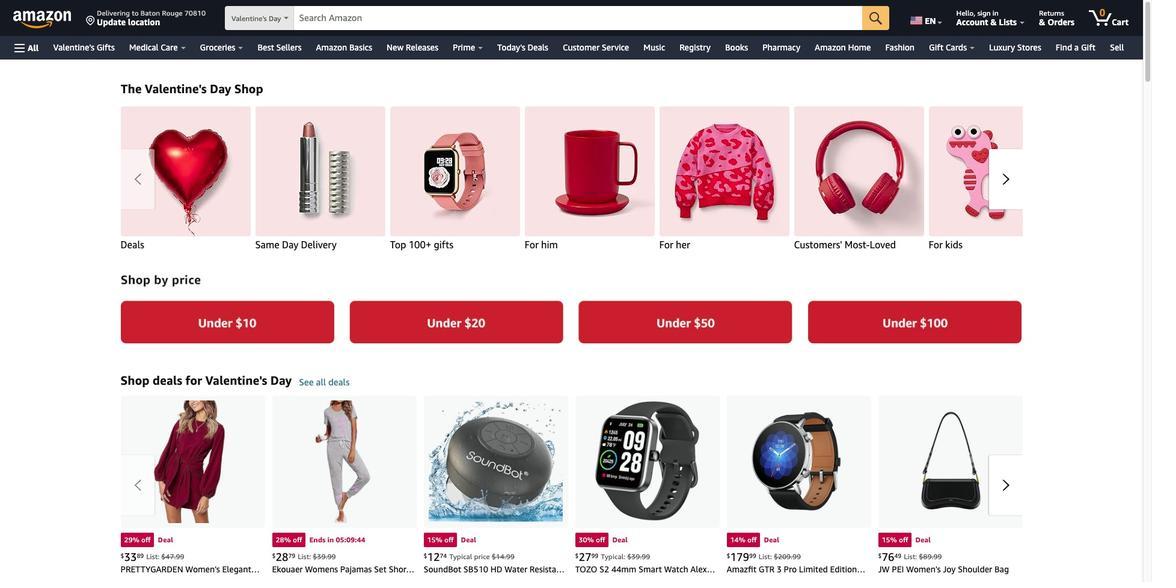 Task type: locate. For each thing, give the bounding box(es) containing it.
1 horizontal spatial 15% off
[[882, 535, 908, 544]]

tozo s2 44mm smart watch alexa built-in fitness tracker with heart rate and blood oxygen monitor,sleep monitor 5atm waterpr… image
[[575, 395, 720, 528]]

2 $39.99 from the left
[[627, 552, 650, 561]]

hello,
[[957, 8, 976, 17]]

list: inside $ 76 49 list: $89.99 jw pei women's joy shoulder bag
[[904, 552, 917, 561]]

women's joy shoulder bag image
[[878, 395, 1023, 528]]

0 vertical spatial list
[[121, 106, 1152, 251]]

list: for 28
[[298, 552, 311, 561]]

list: inside $ 179 99 list: $209.99 amazfit gtr 3 pro limited edition…
[[759, 552, 772, 561]]

$89.99
[[919, 552, 942, 561]]

for her link
[[659, 106, 789, 251]]

valentine's gifts
[[53, 42, 115, 52]]

1 $ from the left
[[121, 552, 124, 559]]

0 horizontal spatial for
[[525, 239, 539, 251]]

& for account
[[991, 17, 997, 27]]

day up best sellers
[[269, 14, 281, 23]]

customers' most-loved link
[[794, 106, 924, 251]]

1 horizontal spatial 15%
[[882, 535, 897, 544]]

in right the sign
[[993, 8, 999, 17]]

list: right 79
[[298, 552, 311, 561]]

customers'
[[794, 239, 842, 251]]

0 horizontal spatial in
[[327, 535, 334, 544]]

list:
[[146, 552, 160, 561], [298, 552, 311, 561], [759, 552, 772, 561], [904, 552, 917, 561]]

$39.99 up smart
[[627, 552, 650, 561]]

navigation navigation
[[0, 0, 1152, 582]]

gift right a
[[1081, 42, 1096, 52]]

74
[[440, 552, 447, 559]]

for left her
[[659, 239, 674, 251]]

lists
[[999, 17, 1017, 27]]

1 horizontal spatial &
[[1039, 17, 1045, 27]]

valentine's left gifts on the left top
[[53, 42, 94, 52]]

rouge
[[162, 8, 183, 17]]

same day delivery link
[[255, 106, 385, 251]]

womens pajamas set short sleeve sleepwear tops with long pants pjs set print nightwear image
[[272, 395, 416, 528]]

list: inside $ 28 79 list: $39.99 ekouaer womens pajamas set shor…
[[298, 552, 311, 561]]

2 15% from the left
[[882, 535, 897, 544]]

99
[[591, 552, 599, 559], [749, 552, 756, 559]]

for left the kids
[[929, 239, 943, 251]]

1 vertical spatial in
[[327, 535, 334, 544]]

list: inside the $ 33 89 list: $47.99 prettygarden women's elegant…
[[146, 552, 160, 561]]

1 horizontal spatial deals
[[528, 42, 548, 52]]

pei
[[892, 564, 904, 574]]

1 vertical spatial shop
[[121, 373, 150, 387]]

3 list: from the left
[[759, 552, 772, 561]]

$ 12 74 typical price $14.99 soundbot sb510 hd water resista…
[[424, 550, 565, 574]]

99 up tozo
[[591, 552, 599, 559]]

women's inside the $ 33 89 list: $47.99 prettygarden women's elegant…
[[185, 564, 220, 574]]

sell link
[[1103, 39, 1131, 56]]

for for for kids
[[929, 239, 943, 251]]

1 $39.99 from the left
[[313, 552, 336, 561]]

0 horizontal spatial amazon
[[316, 42, 347, 52]]

hello, sign in
[[957, 8, 999, 17]]

4 deal from the left
[[764, 535, 779, 544]]

4 off from the left
[[596, 535, 605, 544]]

0 horizontal spatial 15%
[[427, 535, 443, 544]]

$ inside the $ 12 74 typical price $14.99 soundbot sb510 hd water resista…
[[424, 552, 427, 559]]

5 off from the left
[[748, 535, 757, 544]]

s2
[[600, 564, 609, 574]]

best
[[258, 42, 274, 52]]

& for returns
[[1039, 17, 1045, 27]]

delivering
[[97, 8, 130, 17]]

day down the "groceries" link
[[210, 82, 231, 96]]

amazon left home
[[815, 42, 846, 52]]

gift inside gift cards link
[[929, 42, 944, 52]]

deal up the $89.99
[[916, 535, 931, 544]]

2 next rounded image from the top
[[1002, 479, 1009, 491]]

1 gift from the left
[[929, 42, 944, 52]]

off right 29%
[[141, 535, 151, 544]]

basics
[[349, 42, 372, 52]]

28
[[276, 550, 288, 563]]

Valentine's Day search field
[[225, 6, 890, 31]]

1 off from the left
[[141, 535, 151, 544]]

1 15% off from the left
[[427, 535, 454, 544]]

returns & orders
[[1039, 8, 1075, 27]]

1 horizontal spatial in
[[993, 8, 999, 17]]

home
[[848, 42, 871, 52]]

& inside the returns & orders
[[1039, 17, 1045, 27]]

off right "14%"
[[748, 535, 757, 544]]

deal up $47.99 at the left
[[158, 535, 173, 544]]

list: for 76
[[904, 552, 917, 561]]

$ up jw
[[878, 552, 882, 559]]

women's left elegant… at the bottom left of page
[[185, 564, 220, 574]]

tozo
[[575, 564, 597, 574]]

amazon inside "link"
[[815, 42, 846, 52]]

15% off up 49
[[882, 535, 908, 544]]

for for for him
[[525, 239, 539, 251]]

100+
[[409, 239, 431, 251]]

jw
[[878, 564, 890, 574]]

all
[[28, 42, 39, 53]]

1 vertical spatial previous rounded image
[[134, 479, 141, 491]]

$39.99 inside $ 27 99 typical: $39.99 tozo s2 44mm smart watch alex…
[[627, 552, 650, 561]]

off for 12
[[444, 535, 454, 544]]

list: right the 89 at the bottom left of page
[[146, 552, 160, 561]]

& left orders
[[1039, 17, 1045, 27]]

1 horizontal spatial gift
[[1081, 42, 1096, 52]]

deal up "typical:"
[[612, 535, 628, 544]]

amazon basics link
[[309, 39, 379, 56]]

1 next rounded image from the top
[[1002, 173, 1009, 185]]

same day delivery
[[255, 239, 337, 251]]

customer
[[563, 42, 600, 52]]

prettygarden women's lantern sleeve tie waist dress image
[[121, 395, 265, 528]]

day inside list
[[282, 239, 299, 251]]

1 horizontal spatial shop
[[234, 82, 263, 96]]

deal up typical
[[461, 535, 476, 544]]

4 $ from the left
[[575, 552, 579, 559]]

1 vertical spatial list
[[121, 395, 1152, 575]]

gift cards link
[[922, 39, 982, 56]]

2 previous rounded image from the top
[[134, 479, 141, 491]]

for left him
[[525, 239, 539, 251]]

1 & from the left
[[991, 17, 997, 27]]

2 99 from the left
[[749, 552, 756, 559]]

list containing deals
[[121, 106, 1152, 251]]

off right the 28%
[[293, 535, 302, 544]]

amazon left basics
[[316, 42, 347, 52]]

soundbot
[[424, 564, 461, 574]]

new releases
[[387, 42, 438, 52]]

6 off from the left
[[899, 535, 908, 544]]

hd
[[491, 564, 502, 574]]

2 off from the left
[[293, 535, 302, 544]]

1 horizontal spatial $39.99
[[627, 552, 650, 561]]

account
[[957, 17, 988, 27]]

99 inside $ 179 99 list: $209.99 amazfit gtr 3 pro limited edition…
[[749, 552, 756, 559]]

0 vertical spatial deals
[[528, 42, 548, 52]]

2 & from the left
[[1039, 17, 1045, 27]]

3 $ from the left
[[424, 552, 427, 559]]

$ 27 99 typical: $39.99 tozo s2 44mm smart watch alex…
[[575, 550, 715, 574]]

women's down the $89.99
[[906, 564, 941, 574]]

list
[[121, 106, 1152, 251], [121, 395, 1152, 575]]

$ for 12
[[424, 552, 427, 559]]

$ for 27
[[575, 552, 579, 559]]

1 horizontal spatial for
[[659, 239, 674, 251]]

0 horizontal spatial $39.99
[[313, 552, 336, 561]]

day right same at the left top
[[282, 239, 299, 251]]

28%
[[276, 535, 291, 544]]

deals right all
[[328, 376, 350, 387]]

day left see on the bottom of the page
[[270, 373, 292, 387]]

top 100+ gifts link
[[390, 106, 520, 251]]

$ 28 79 list: $39.99 ekouaer womens pajamas set shor…
[[272, 550, 414, 574]]

gift left the cards
[[929, 42, 944, 52]]

$39.99 up the womens
[[313, 552, 336, 561]]

typical:
[[601, 552, 626, 561]]

care
[[161, 42, 178, 52]]

0 horizontal spatial gift
[[929, 42, 944, 52]]

sb510
[[464, 564, 488, 574]]

1 amazon from the left
[[316, 42, 347, 52]]

for her image
[[659, 106, 789, 236]]

off for 33
[[141, 535, 151, 544]]

2 list from the top
[[121, 395, 1152, 575]]

next rounded image for customers' most-loved image
[[1002, 173, 1009, 185]]

edition…
[[830, 564, 866, 574]]

0 vertical spatial next rounded image
[[1002, 173, 1009, 185]]

0 vertical spatial previous rounded image
[[134, 173, 141, 185]]

list containing 33
[[121, 395, 1152, 575]]

next rounded image for women's joy shoulder bag image
[[1002, 479, 1009, 491]]

deals left for
[[153, 373, 182, 387]]

$ up amazfit
[[727, 552, 730, 559]]

2 amazon from the left
[[815, 42, 846, 52]]

the
[[121, 82, 142, 96]]

1 deal from the left
[[158, 535, 173, 544]]

0 horizontal spatial deals
[[153, 373, 182, 387]]

deal up $209.99
[[764, 535, 779, 544]]

1 previous rounded image from the top
[[134, 173, 141, 185]]

deal
[[158, 535, 173, 544], [461, 535, 476, 544], [612, 535, 628, 544], [764, 535, 779, 544], [916, 535, 931, 544]]

2 for from the left
[[659, 239, 674, 251]]

1 vertical spatial next rounded image
[[1002, 479, 1009, 491]]

baton
[[141, 8, 160, 17]]

& left lists
[[991, 17, 997, 27]]

sign
[[977, 8, 991, 17]]

for kids image
[[929, 106, 1059, 236]]

$ inside $ 27 99 typical: $39.99 tozo s2 44mm smart watch alex…
[[575, 552, 579, 559]]

ekouaer
[[272, 564, 303, 574]]

0 vertical spatial in
[[993, 8, 999, 17]]

3 off from the left
[[444, 535, 454, 544]]

$39.99
[[313, 552, 336, 561], [627, 552, 650, 561]]

off up 49
[[899, 535, 908, 544]]

5 $ from the left
[[727, 552, 730, 559]]

in
[[993, 8, 999, 17], [327, 535, 334, 544]]

customer service
[[563, 42, 629, 52]]

6 $ from the left
[[878, 552, 882, 559]]

service
[[602, 42, 629, 52]]

for inside "link"
[[659, 239, 674, 251]]

0 horizontal spatial shop
[[121, 373, 150, 387]]

en link
[[903, 3, 947, 33]]

$209.99
[[774, 552, 801, 561]]

$ inside $ 76 49 list: $89.99 jw pei women's joy shoulder bag
[[878, 552, 882, 559]]

1 for from the left
[[525, 239, 539, 251]]

$ up tozo
[[575, 552, 579, 559]]

$ left 79
[[272, 552, 276, 559]]

amazon
[[316, 42, 347, 52], [815, 42, 846, 52]]

day inside search field
[[269, 14, 281, 23]]

under $10 image
[[121, 295, 342, 344]]

0 horizontal spatial 15% off
[[427, 535, 454, 544]]

$ left the 89 at the bottom left of page
[[121, 552, 124, 559]]

12
[[427, 550, 440, 563]]

amazfit gtr 3 pro limited edition smart watch for men women, alexa built-in, bluetooth call, gps, fitness watch with 150 sp… image
[[727, 395, 871, 528]]

deal for 33
[[158, 535, 173, 544]]

$ inside $ 28 79 list: $39.99 ekouaer womens pajamas set shor…
[[272, 552, 276, 559]]

shop down best
[[234, 82, 263, 96]]

2 list: from the left
[[298, 552, 311, 561]]

shoulder
[[958, 564, 992, 574]]

next rounded image
[[1002, 173, 1009, 185], [1002, 479, 1009, 491]]

1 women's from the left
[[185, 564, 220, 574]]

valentine's right for
[[205, 373, 267, 387]]

valentine's up best
[[232, 14, 267, 23]]

44mm
[[612, 564, 636, 574]]

5 deal from the left
[[916, 535, 931, 544]]

2 horizontal spatial for
[[929, 239, 943, 251]]

2 gift from the left
[[1081, 42, 1096, 52]]

15% off up 74
[[427, 535, 454, 544]]

1 list from the top
[[121, 106, 1152, 251]]

0
[[1100, 7, 1105, 19]]

in right ends
[[327, 535, 334, 544]]

set
[[374, 564, 387, 574]]

$ 76 49 list: $89.99 jw pei women's joy shoulder bag
[[878, 550, 1009, 574]]

None submit
[[862, 6, 890, 30]]

watch
[[664, 564, 688, 574]]

2 15% off from the left
[[882, 535, 908, 544]]

2 $ from the left
[[272, 552, 276, 559]]

15% up 12
[[427, 535, 443, 544]]

off up 74
[[444, 535, 454, 544]]

for
[[525, 239, 539, 251], [659, 239, 674, 251], [929, 239, 943, 251]]

1 horizontal spatial amazon
[[815, 42, 846, 52]]

1 horizontal spatial women's
[[906, 564, 941, 574]]

shop by price image
[[121, 263, 1023, 290]]

bag
[[995, 564, 1009, 574]]

under $100 image
[[800, 295, 1022, 344]]

gift
[[929, 42, 944, 52], [1081, 42, 1096, 52]]

29%
[[124, 535, 139, 544]]

amazfit
[[727, 564, 757, 574]]

day
[[269, 14, 281, 23], [210, 82, 231, 96], [282, 239, 299, 251], [270, 373, 292, 387]]

0 horizontal spatial &
[[991, 17, 997, 27]]

$ inside the $ 33 89 list: $47.99 prettygarden women's elegant…
[[121, 552, 124, 559]]

99 inside $ 27 99 typical: $39.99 tozo s2 44mm smart watch alex…
[[591, 552, 599, 559]]

0 horizontal spatial women's
[[185, 564, 220, 574]]

1 list: from the left
[[146, 552, 160, 561]]

list: right 49
[[904, 552, 917, 561]]

$39.99 inside $ 28 79 list: $39.99 ekouaer womens pajamas set shor…
[[313, 552, 336, 561]]

previous rounded image
[[134, 173, 141, 185], [134, 479, 141, 491]]

same day delivery image
[[255, 106, 385, 236]]

1 horizontal spatial 99
[[749, 552, 756, 559]]

0 horizontal spatial 99
[[591, 552, 599, 559]]

2 deal from the left
[[461, 535, 476, 544]]

4 list: from the left
[[904, 552, 917, 561]]

off right 30%
[[596, 535, 605, 544]]

none submit inside valentine's day search field
[[862, 6, 890, 30]]

3 for from the left
[[929, 239, 943, 251]]

$ inside $ 179 99 list: $209.99 amazfit gtr 3 pro limited edition…
[[727, 552, 730, 559]]

$ left 74
[[424, 552, 427, 559]]

2 women's from the left
[[906, 564, 941, 574]]

list: up gtr
[[759, 552, 772, 561]]

1 15% from the left
[[427, 535, 443, 544]]

27
[[579, 550, 591, 563]]

&
[[991, 17, 997, 27], [1039, 17, 1045, 27]]

update
[[97, 17, 126, 27]]

1 vertical spatial deals
[[121, 239, 144, 251]]

15% up 76
[[882, 535, 897, 544]]

1 99 from the left
[[591, 552, 599, 559]]

3 deal from the left
[[612, 535, 628, 544]]

orders
[[1048, 17, 1075, 27]]

99 up amazfit
[[749, 552, 756, 559]]

shop left for
[[121, 373, 150, 387]]

shop
[[234, 82, 263, 96], [121, 373, 150, 387]]

1 horizontal spatial deals
[[328, 376, 350, 387]]

deal for 76
[[916, 535, 931, 544]]



Task type: vqa. For each thing, say whether or not it's contained in the screenshot.
"List:" within the $ 33 89 List: $47.99 Prettygarden Women'S Elegant…
yes



Task type: describe. For each thing, give the bounding box(es) containing it.
location
[[128, 17, 160, 27]]

pharmacy link
[[755, 39, 808, 56]]

loved
[[870, 239, 896, 251]]

account & lists
[[957, 17, 1017, 27]]

0 vertical spatial shop
[[234, 82, 263, 96]]

deals link
[[121, 106, 250, 251]]

15% for 76
[[882, 535, 897, 544]]

off for 28
[[293, 535, 302, 544]]

amazon basics
[[316, 42, 372, 52]]

list for customers' most-loved image's next rounded 'image'
[[121, 106, 1152, 251]]

for him link
[[525, 106, 655, 251]]

amazon image
[[13, 11, 72, 29]]

for her
[[659, 239, 690, 251]]

$39.99 for 28
[[313, 552, 336, 561]]

today's deals
[[497, 42, 548, 52]]

typical
[[449, 552, 472, 561]]

179
[[730, 550, 749, 563]]

15% off for 12
[[427, 535, 454, 544]]

registry
[[680, 42, 711, 52]]

womens
[[305, 564, 338, 574]]

15% for 12
[[427, 535, 443, 544]]

new releases link
[[379, 39, 446, 56]]

music
[[644, 42, 665, 52]]

to
[[132, 8, 139, 17]]

$ for 76
[[878, 552, 882, 559]]

shop deals for valentine's day
[[121, 373, 292, 387]]

registry link
[[672, 39, 718, 56]]

$ 179 99 list: $209.99 amazfit gtr 3 pro limited edition…
[[727, 550, 866, 574]]

$39.99 for 27
[[627, 552, 650, 561]]

off for 179
[[748, 535, 757, 544]]

3
[[777, 564, 782, 574]]

customers' most-loved image
[[794, 106, 924, 236]]

find a gift
[[1056, 42, 1096, 52]]

99 for 179
[[749, 552, 756, 559]]

Search Amazon text field
[[294, 7, 862, 29]]

medical
[[129, 42, 159, 52]]

for him image
[[525, 106, 655, 236]]

best sellers link
[[250, 39, 309, 56]]

sell
[[1110, 42, 1124, 52]]

all
[[316, 376, 326, 387]]

off for 76
[[899, 535, 908, 544]]

33
[[124, 550, 137, 563]]

top 100+ gifts
[[390, 239, 453, 251]]

water
[[505, 564, 527, 574]]

in inside list
[[327, 535, 334, 544]]

en
[[925, 16, 936, 26]]

today's
[[497, 42, 525, 52]]

deal for 27
[[612, 535, 628, 544]]

15% off for 76
[[882, 535, 908, 544]]

previous rounded image for deals image
[[134, 173, 141, 185]]

sellers
[[276, 42, 302, 52]]

resista…
[[530, 564, 565, 574]]

valentine's inside search field
[[232, 14, 267, 23]]

delivering to baton rouge 70810 update location
[[97, 8, 206, 27]]

deal for 179
[[764, 535, 779, 544]]

pro
[[784, 564, 797, 574]]

$ for 28
[[272, 552, 276, 559]]

gifts
[[434, 239, 453, 251]]

off for 27
[[596, 535, 605, 544]]

customers' most-loved
[[794, 239, 896, 251]]

$ for 33
[[121, 552, 124, 559]]

for kids
[[929, 239, 963, 251]]

fashion link
[[878, 39, 922, 56]]

shor…
[[389, 564, 414, 574]]

a
[[1075, 42, 1079, 52]]

best sellers
[[258, 42, 302, 52]]

30%
[[579, 535, 594, 544]]

kids
[[945, 239, 963, 251]]

0 horizontal spatial deals
[[121, 239, 144, 251]]

cart
[[1112, 17, 1129, 27]]

all button
[[9, 36, 44, 60]]

limited
[[799, 564, 828, 574]]

under $20 image
[[347, 295, 569, 344]]

amazon home
[[815, 42, 871, 52]]

luxury stores link
[[982, 39, 1049, 56]]

in inside navigation navigation
[[993, 8, 999, 17]]

99 for 27
[[591, 552, 599, 559]]

find
[[1056, 42, 1072, 52]]

releases
[[406, 42, 438, 52]]

medical care
[[129, 42, 178, 52]]

for for for her
[[659, 239, 674, 251]]

women's inside $ 76 49 list: $89.99 jw pei women's joy shoulder bag
[[906, 564, 941, 574]]

amazon home link
[[808, 39, 878, 56]]

under $50 image
[[573, 295, 795, 344]]

$ 33 89 list: $47.99 prettygarden women's elegant…
[[121, 550, 260, 574]]

him
[[541, 239, 558, 251]]

valentine's gifts link
[[46, 39, 122, 56]]

today's deals link
[[490, 39, 556, 56]]

delivery
[[301, 239, 337, 251]]

deals inside navigation navigation
[[528, 42, 548, 52]]

list for women's joy shoulder bag image's next rounded 'image'
[[121, 395, 1152, 575]]

see all deals link
[[299, 376, 350, 395]]

find a gift link
[[1049, 39, 1103, 56]]

most-
[[845, 239, 870, 251]]

soundbot sb510 hd water resistant bluetooth shower speaker, handsfree portable speakerphone with built-in mic, 6hrs of play… image
[[424, 395, 568, 528]]

76
[[882, 550, 895, 563]]

books link
[[718, 39, 755, 56]]

list: for 33
[[146, 552, 160, 561]]

amazon for amazon basics
[[316, 42, 347, 52]]

list: for 179
[[759, 552, 772, 561]]

gift inside find a gift link
[[1081, 42, 1096, 52]]

for him
[[525, 239, 558, 251]]

pharmacy
[[763, 42, 800, 52]]

deals image
[[121, 106, 250, 236]]

amazon for amazon home
[[815, 42, 846, 52]]

previous rounded image for prettygarden women's lantern sleeve tie waist dress image
[[134, 479, 141, 491]]

valentine's day
[[232, 14, 281, 23]]

returns
[[1039, 8, 1064, 17]]

prime
[[453, 42, 475, 52]]

$ for 179
[[727, 552, 730, 559]]

$14.99
[[492, 552, 515, 561]]

49
[[895, 552, 902, 559]]

ends
[[309, 535, 326, 544]]

top 100+ gifts image
[[390, 106, 520, 236]]

gift cards
[[929, 42, 967, 52]]

deal for 12
[[461, 535, 476, 544]]

the valentine's day shop
[[121, 82, 263, 96]]

groceries
[[200, 42, 235, 52]]

valentine's down "care"
[[145, 82, 207, 96]]

elegant…
[[222, 564, 260, 574]]

prettygarden
[[121, 564, 183, 574]]



